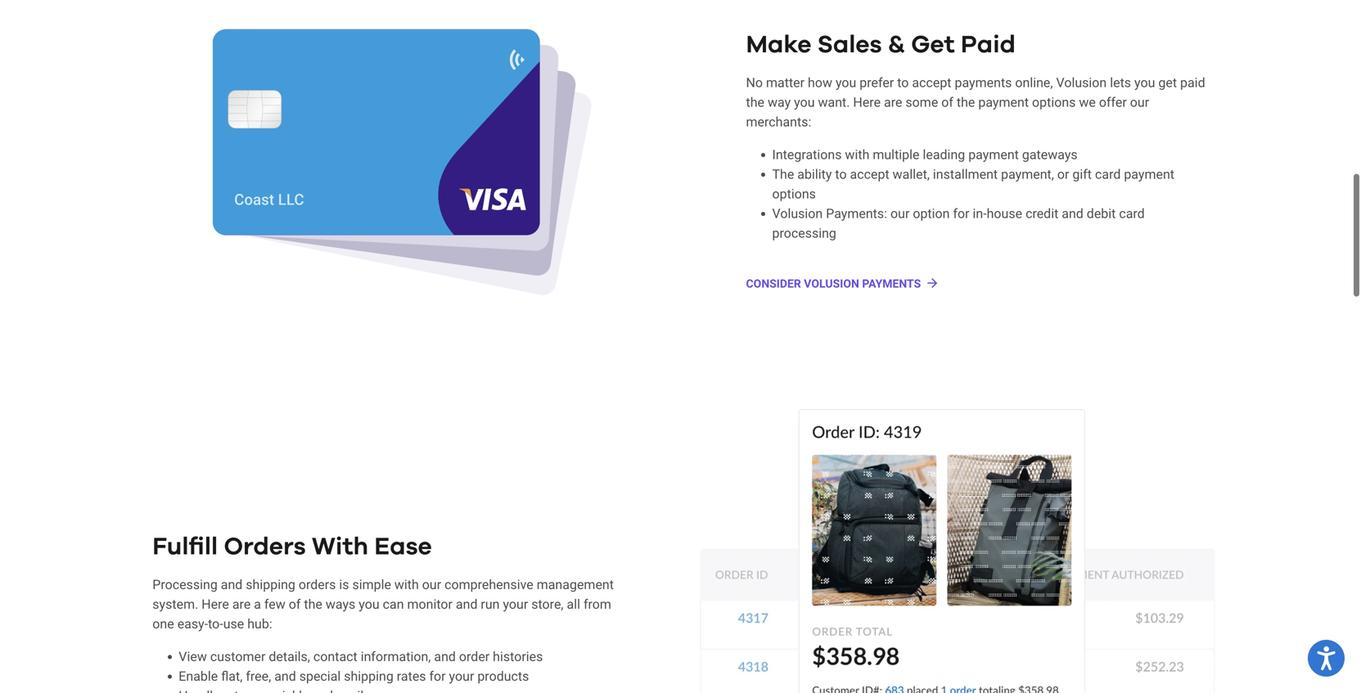 Task type: describe. For each thing, give the bounding box(es) containing it.
offer
[[1100, 94, 1127, 110]]

with
[[312, 535, 369, 560]]

merchants:
[[746, 114, 812, 130]]

accept inside no matter how you prefer to accept payments online, volusion lets you get paid the way you want. here are some of the payment options we offer our merchants:
[[913, 75, 952, 90]]

processing
[[773, 225, 837, 241]]

here inside processing and shipping orders is simple with our comprehensive management system. here are a few of the ways you can monitor and run your store, all from one easy-to-use hub:
[[202, 597, 229, 613]]

consider volusion payments arrow_forward
[[746, 276, 940, 291]]

one
[[153, 617, 174, 632]]

house
[[987, 206, 1023, 221]]

simple
[[352, 577, 391, 593]]

sales
[[818, 33, 882, 57]]

multiple
[[873, 147, 920, 162]]

want.
[[818, 94, 850, 110]]

details,
[[269, 649, 310, 665]]

arrow_forward
[[926, 276, 940, 291]]

customer
[[210, 649, 266, 665]]

installment
[[933, 166, 998, 182]]

order
[[459, 649, 490, 665]]

all
[[567, 597, 581, 613]]

volusion inside no matter how you prefer to accept payments online, volusion lets you get paid the way you want. here are some of the payment options we offer our merchants:
[[1057, 75, 1107, 90]]

easy-
[[177, 617, 208, 632]]

flat,
[[221, 669, 243, 685]]

you up want.
[[836, 75, 857, 90]]

and inside integrations with multiple leading payment gateways the ability to accept wallet, installment payment, or gift card payment options volusion payments: our option for in-house credit and debit card processing
[[1062, 206, 1084, 221]]

payments
[[955, 75, 1013, 90]]

payments
[[863, 277, 921, 291]]

here inside no matter how you prefer to accept payments online, volusion lets you get paid the way you want. here are some of the payment options we offer our merchants:
[[854, 94, 881, 110]]

fulfill orders with ease
[[153, 535, 432, 560]]

of inside processing and shipping orders is simple with our comprehensive management system. here are a few of the ways you can monitor and run your store, all from one easy-to-use hub:
[[289, 597, 301, 613]]

use
[[223, 617, 244, 632]]

accept inside integrations with multiple leading payment gateways the ability to accept wallet, installment payment, or gift card payment options volusion payments: our option for in-house credit and debit card processing
[[850, 166, 890, 182]]

your inside the view customer details, contact information, and order histories enable flat, free, and special shipping rates for your products
[[449, 669, 474, 685]]

our inside integrations with multiple leading payment gateways the ability to accept wallet, installment payment, or gift card payment options volusion payments: our option for in-house credit and debit card processing
[[891, 206, 910, 221]]

wallet,
[[893, 166, 930, 182]]

for inside the view customer details, contact information, and order histories enable flat, free, and special shipping rates for your products
[[430, 669, 446, 685]]

and down details, at left bottom
[[275, 669, 296, 685]]

are inside processing and shipping orders is simple with our comprehensive management system. here are a few of the ways you can monitor and run your store, all from one easy-to-use hub:
[[232, 597, 251, 613]]

gateways
[[1023, 147, 1078, 162]]

1 vertical spatial card
[[1120, 206, 1145, 221]]

some
[[906, 94, 939, 110]]

integrations
[[773, 147, 842, 162]]

fulfill
[[153, 535, 218, 560]]

payments:
[[826, 206, 888, 221]]

2 vertical spatial payment
[[1125, 166, 1175, 182]]

for inside integrations with multiple leading payment gateways the ability to accept wallet, installment payment, or gift card payment options volusion payments: our option for in-house credit and debit card processing
[[954, 206, 970, 221]]

histories
[[493, 649, 543, 665]]

of inside no matter how you prefer to accept payments online, volusion lets you get paid the way you want. here are some of the payment options we offer our merchants:
[[942, 94, 954, 110]]

integrations with multiple leading payment gateways the ability to accept wallet, installment payment, or gift card payment options volusion payments: our option for in-house credit and debit card processing
[[773, 147, 1175, 241]]

and up use
[[221, 577, 243, 593]]

options inside integrations with multiple leading payment gateways the ability to accept wallet, installment payment, or gift card payment options volusion payments: our option for in-house credit and debit card processing
[[773, 186, 816, 202]]

1 horizontal spatial the
[[746, 94, 765, 110]]

shipping inside the view customer details, contact information, and order histories enable flat, free, and special shipping rates for your products
[[344, 669, 394, 685]]

orders
[[299, 577, 336, 593]]

how
[[808, 75, 833, 90]]

you down how
[[794, 94, 815, 110]]

with inside processing and shipping orders is simple with our comprehensive management system. here are a few of the ways you can monitor and run your store, all from one easy-to-use hub:
[[395, 577, 419, 593]]

1 vertical spatial payment
[[969, 147, 1019, 162]]

0 vertical spatial card
[[1096, 166, 1121, 182]]

no matter how you prefer to accept payments online, volusion lets you get paid the way you want. here are some of the payment options we offer our merchants:
[[746, 75, 1206, 130]]

are inside no matter how you prefer to accept payments online, volusion lets you get paid the way you want. here are some of the payment options we offer our merchants:
[[884, 94, 903, 110]]

orders
[[224, 535, 306, 560]]

we
[[1080, 94, 1096, 110]]

prefer
[[860, 75, 894, 90]]

leading
[[923, 147, 966, 162]]

the inside processing and shipping orders is simple with our comprehensive management system. here are a few of the ways you can monitor and run your store, all from one easy-to-use hub:
[[304, 597, 323, 613]]

few
[[264, 597, 286, 613]]

enable
[[179, 669, 218, 685]]



Task type: vqa. For each thing, say whether or not it's contained in the screenshot.
REQUIRED.
no



Task type: locate. For each thing, give the bounding box(es) containing it.
shipping inside processing and shipping orders is simple with our comprehensive management system. here are a few of the ways you can monitor and run your store, all from one easy-to-use hub:
[[246, 577, 296, 593]]

your
[[503, 597, 528, 613], [449, 669, 474, 685]]

0 horizontal spatial are
[[232, 597, 251, 613]]

monitor
[[407, 597, 453, 613]]

matter
[[766, 75, 805, 90]]

card
[[1096, 166, 1121, 182], [1120, 206, 1145, 221]]

shipping
[[246, 577, 296, 593], [344, 669, 394, 685]]

rates
[[397, 669, 426, 685]]

1 vertical spatial our
[[891, 206, 910, 221]]

make sales & get paid
[[746, 33, 1016, 57]]

0 horizontal spatial the
[[304, 597, 323, 613]]

0 horizontal spatial shipping
[[246, 577, 296, 593]]

hub:
[[247, 617, 272, 632]]

2 horizontal spatial the
[[957, 94, 976, 110]]

volusion up we
[[1057, 75, 1107, 90]]

information,
[[361, 649, 431, 665]]

1 horizontal spatial our
[[891, 206, 910, 221]]

paid
[[1181, 75, 1206, 90]]

your right run
[[503, 597, 528, 613]]

1 vertical spatial of
[[289, 597, 301, 613]]

processing and shipping orders is simple with our comprehensive management system. here are a few of the ways you can monitor and run your store, all from one easy-to-use hub:
[[153, 577, 614, 632]]

1 vertical spatial accept
[[850, 166, 890, 182]]

payment up installment
[[969, 147, 1019, 162]]

0 vertical spatial your
[[503, 597, 528, 613]]

the
[[773, 166, 795, 182]]

you
[[836, 75, 857, 90], [1135, 75, 1156, 90], [794, 94, 815, 110], [359, 597, 380, 613]]

processing
[[153, 577, 218, 593]]

way
[[768, 94, 791, 110]]

to right ability
[[836, 166, 847, 182]]

the down 'payments'
[[957, 94, 976, 110]]

here
[[854, 94, 881, 110], [202, 597, 229, 613]]

payment down 'payments'
[[979, 94, 1029, 110]]

1 horizontal spatial of
[[942, 94, 954, 110]]

1 vertical spatial options
[[773, 186, 816, 202]]

consider
[[746, 277, 802, 291]]

1 vertical spatial volusion
[[773, 206, 823, 221]]

order info image
[[701, 410, 1216, 694]]

0 vertical spatial options
[[1033, 94, 1076, 110]]

0 horizontal spatial options
[[773, 186, 816, 202]]

our inside no matter how you prefer to accept payments online, volusion lets you get paid the way you want. here are some of the payment options we offer our merchants:
[[1131, 94, 1150, 110]]

volusion up processing
[[773, 206, 823, 221]]

accept down multiple
[[850, 166, 890, 182]]

option
[[913, 206, 950, 221]]

get
[[912, 33, 955, 57]]

0 horizontal spatial volusion
[[773, 206, 823, 221]]

options down online,
[[1033, 94, 1076, 110]]

0 vertical spatial for
[[954, 206, 970, 221]]

0 horizontal spatial our
[[422, 577, 442, 593]]

are
[[884, 94, 903, 110], [232, 597, 251, 613]]

is
[[339, 577, 349, 593]]

1 horizontal spatial to
[[898, 75, 909, 90]]

lets
[[1111, 75, 1132, 90]]

can
[[383, 597, 404, 613]]

paid
[[961, 33, 1016, 57]]

0 vertical spatial with
[[845, 147, 870, 162]]

0 vertical spatial payment
[[979, 94, 1029, 110]]

to inside integrations with multiple leading payment gateways the ability to accept wallet, installment payment, or gift card payment options volusion payments: our option for in-house credit and debit card processing
[[836, 166, 847, 182]]

1 vertical spatial for
[[430, 669, 446, 685]]

for
[[954, 206, 970, 221], [430, 669, 446, 685]]

here down prefer
[[854, 94, 881, 110]]

or
[[1058, 166, 1070, 182]]

1 vertical spatial with
[[395, 577, 419, 593]]

volusion
[[804, 277, 860, 291]]

0 vertical spatial shipping
[[246, 577, 296, 593]]

with inside integrations with multiple leading payment gateways the ability to accept wallet, installment payment, or gift card payment options volusion payments: our option for in-house credit and debit card processing
[[845, 147, 870, 162]]

ways
[[326, 597, 356, 613]]

1 horizontal spatial here
[[854, 94, 881, 110]]

are down prefer
[[884, 94, 903, 110]]

our right offer
[[1131, 94, 1150, 110]]

special
[[299, 669, 341, 685]]

you down simple
[[359, 597, 380, 613]]

1 horizontal spatial accept
[[913, 75, 952, 90]]

0 vertical spatial to
[[898, 75, 909, 90]]

0 horizontal spatial your
[[449, 669, 474, 685]]

&
[[888, 33, 906, 57]]

get
[[1159, 75, 1178, 90]]

payment right gift at the right top
[[1125, 166, 1175, 182]]

1 horizontal spatial options
[[1033, 94, 1076, 110]]

0 horizontal spatial with
[[395, 577, 419, 593]]

to inside no matter how you prefer to accept payments online, volusion lets you get paid the way you want. here are some of the payment options we offer our merchants:
[[898, 75, 909, 90]]

and left run
[[456, 597, 478, 613]]

card image image
[[213, 28, 594, 298]]

products
[[478, 669, 529, 685]]

ability
[[798, 166, 832, 182]]

run
[[481, 597, 500, 613]]

and left "order"
[[434, 649, 456, 665]]

open accessibe: accessibility options, statement and help image
[[1318, 647, 1336, 671]]

contact
[[314, 649, 358, 665]]

and
[[1062, 206, 1084, 221], [221, 577, 243, 593], [456, 597, 478, 613], [434, 649, 456, 665], [275, 669, 296, 685]]

1 horizontal spatial with
[[845, 147, 870, 162]]

of
[[942, 94, 954, 110], [289, 597, 301, 613]]

for right the rates
[[430, 669, 446, 685]]

0 horizontal spatial to
[[836, 166, 847, 182]]

for left the in-
[[954, 206, 970, 221]]

shipping up few
[[246, 577, 296, 593]]

online,
[[1016, 75, 1054, 90]]

0 horizontal spatial for
[[430, 669, 446, 685]]

0 vertical spatial our
[[1131, 94, 1150, 110]]

1 vertical spatial to
[[836, 166, 847, 182]]

with up can
[[395, 577, 419, 593]]

the down no
[[746, 94, 765, 110]]

and left the debit at top
[[1062, 206, 1084, 221]]

store,
[[532, 597, 564, 613]]

of right some
[[942, 94, 954, 110]]

our inside processing and shipping orders is simple with our comprehensive management system. here are a few of the ways you can monitor and run your store, all from one easy-to-use hub:
[[422, 577, 442, 593]]

1 horizontal spatial for
[[954, 206, 970, 221]]

here up to-
[[202, 597, 229, 613]]

volusion
[[1057, 75, 1107, 90], [773, 206, 823, 221]]

our left the option
[[891, 206, 910, 221]]

the
[[746, 94, 765, 110], [957, 94, 976, 110], [304, 597, 323, 613]]

your inside processing and shipping orders is simple with our comprehensive management system. here are a few of the ways you can monitor and run your store, all from one easy-to-use hub:
[[503, 597, 528, 613]]

card right the debit at top
[[1120, 206, 1145, 221]]

make
[[746, 33, 812, 57]]

0 vertical spatial accept
[[913, 75, 952, 90]]

gift
[[1073, 166, 1092, 182]]

0 horizontal spatial accept
[[850, 166, 890, 182]]

options down "the"
[[773, 186, 816, 202]]

the down orders
[[304, 597, 323, 613]]

0 vertical spatial of
[[942, 94, 954, 110]]

from
[[584, 597, 612, 613]]

1 horizontal spatial are
[[884, 94, 903, 110]]

0 vertical spatial are
[[884, 94, 903, 110]]

view
[[179, 649, 207, 665]]

payment,
[[1002, 166, 1055, 182]]

1 horizontal spatial your
[[503, 597, 528, 613]]

you inside processing and shipping orders is simple with our comprehensive management system. here are a few of the ways you can monitor and run your store, all from one easy-to-use hub:
[[359, 597, 380, 613]]

your down "order"
[[449, 669, 474, 685]]

2 horizontal spatial our
[[1131, 94, 1150, 110]]

with left multiple
[[845, 147, 870, 162]]

you left get
[[1135, 75, 1156, 90]]

of right few
[[289, 597, 301, 613]]

payment inside no matter how you prefer to accept payments online, volusion lets you get paid the way you want. here are some of the payment options we offer our merchants:
[[979, 94, 1029, 110]]

debit
[[1087, 206, 1116, 221]]

no
[[746, 75, 763, 90]]

ease
[[374, 535, 432, 560]]

are left the a
[[232, 597, 251, 613]]

1 vertical spatial shipping
[[344, 669, 394, 685]]

our
[[1131, 94, 1150, 110], [891, 206, 910, 221], [422, 577, 442, 593]]

volusion inside integrations with multiple leading payment gateways the ability to accept wallet, installment payment, or gift card payment options volusion payments: our option for in-house credit and debit card processing
[[773, 206, 823, 221]]

shipping down information,
[[344, 669, 394, 685]]

to right prefer
[[898, 75, 909, 90]]

system.
[[153, 597, 198, 613]]

our up monitor
[[422, 577, 442, 593]]

a
[[254, 597, 261, 613]]

with
[[845, 147, 870, 162], [395, 577, 419, 593]]

1 horizontal spatial volusion
[[1057, 75, 1107, 90]]

1 horizontal spatial shipping
[[344, 669, 394, 685]]

in-
[[973, 206, 987, 221]]

options inside no matter how you prefer to accept payments online, volusion lets you get paid the way you want. here are some of the payment options we offer our merchants:
[[1033, 94, 1076, 110]]

comprehensive
[[445, 577, 534, 593]]

accept up some
[[913, 75, 952, 90]]

view customer details, contact information, and order histories enable flat, free, and special shipping rates for your products
[[179, 649, 543, 685]]

0 horizontal spatial here
[[202, 597, 229, 613]]

management
[[537, 577, 614, 593]]

0 horizontal spatial of
[[289, 597, 301, 613]]

free,
[[246, 669, 271, 685]]

0 vertical spatial here
[[854, 94, 881, 110]]

1 vertical spatial are
[[232, 597, 251, 613]]

credit
[[1026, 206, 1059, 221]]

to
[[898, 75, 909, 90], [836, 166, 847, 182]]

1 vertical spatial your
[[449, 669, 474, 685]]

0 vertical spatial volusion
[[1057, 75, 1107, 90]]

1 vertical spatial here
[[202, 597, 229, 613]]

options
[[1033, 94, 1076, 110], [773, 186, 816, 202]]

card right gift at the right top
[[1096, 166, 1121, 182]]

2 vertical spatial our
[[422, 577, 442, 593]]

to-
[[208, 617, 223, 632]]



